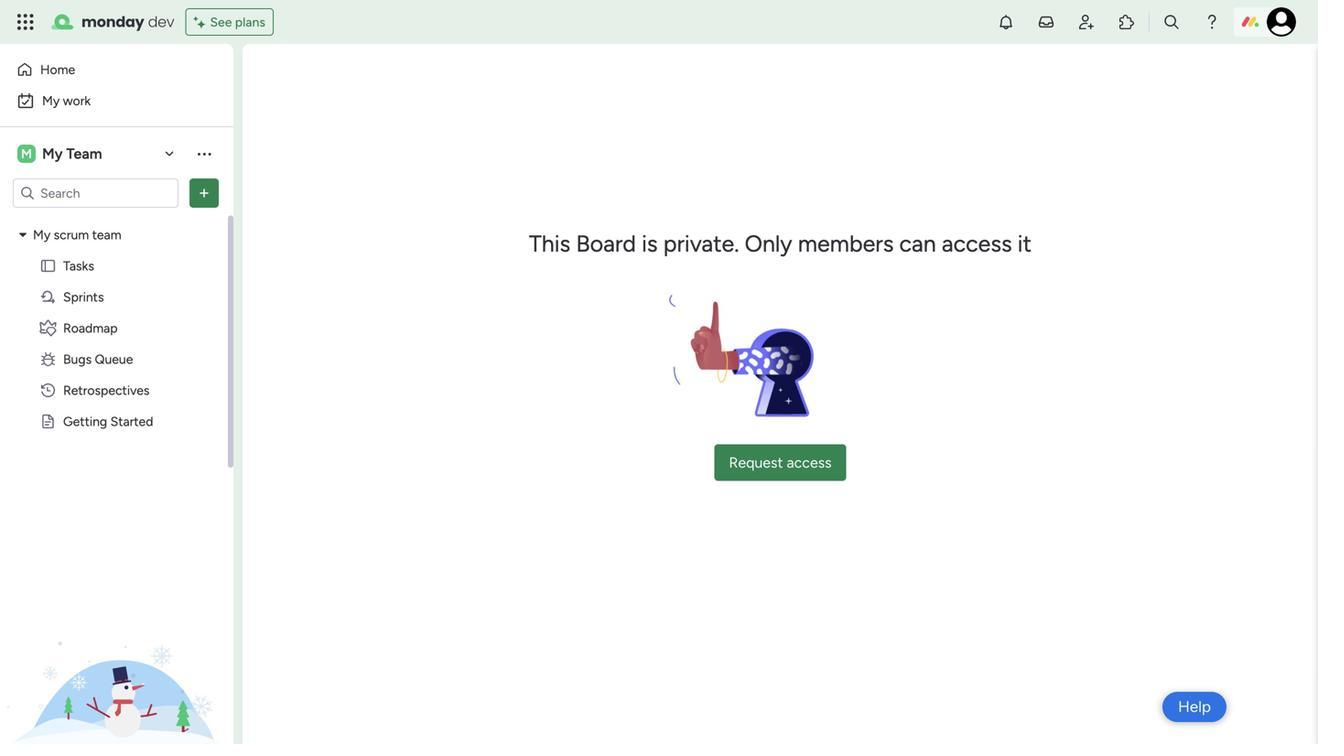Task type: describe. For each thing, give the bounding box(es) containing it.
roadmap
[[63, 320, 118, 336]]

my for my team
[[42, 145, 63, 162]]

see plans button
[[185, 8, 274, 36]]

notifications image
[[997, 13, 1015, 31]]

public board image
[[39, 257, 57, 275]]

see
[[210, 14, 232, 30]]

1 horizontal spatial lottie animation image
[[529, 261, 949, 444]]

monday
[[81, 11, 144, 32]]

team
[[92, 227, 121, 243]]

help button
[[1163, 692, 1227, 722]]

members
[[798, 230, 894, 258]]

started
[[110, 414, 153, 429]]

0 vertical spatial access
[[942, 230, 1012, 258]]

it
[[1018, 230, 1032, 258]]

access inside request access button
[[787, 454, 832, 471]]

plans
[[235, 14, 265, 30]]

tasks
[[63, 258, 94, 274]]

options image
[[195, 184, 213, 202]]

my team
[[42, 145, 102, 162]]

select product image
[[16, 13, 35, 31]]

dev
[[148, 11, 174, 32]]

work
[[63, 93, 91, 108]]

sprints
[[63, 289, 104, 305]]

my work
[[42, 93, 91, 108]]

0 horizontal spatial lottie animation element
[[0, 559, 233, 744]]

1 vertical spatial lottie animation image
[[0, 559, 233, 744]]

1 horizontal spatial lottie animation element
[[529, 261, 949, 444]]

home option
[[11, 55, 197, 84]]

invite members image
[[1077, 13, 1096, 31]]

workspace selection element
[[17, 143, 105, 165]]

workspace options image
[[195, 144, 213, 163]]

bugs queue
[[63, 351, 133, 367]]



Task type: locate. For each thing, give the bounding box(es) containing it.
my work link
[[11, 86, 197, 115]]

1 vertical spatial my
[[42, 145, 63, 162]]

0 horizontal spatial access
[[787, 454, 832, 471]]

see plans
[[210, 14, 265, 30]]

team
[[66, 145, 102, 162]]

workspace image
[[17, 144, 36, 164]]

getting
[[63, 414, 107, 429]]

my
[[42, 93, 60, 108], [42, 145, 63, 162], [33, 227, 51, 243]]

search everything image
[[1162, 13, 1181, 31]]

apps image
[[1118, 13, 1136, 31]]

access left it
[[942, 230, 1012, 258]]

my for my scrum team
[[33, 227, 51, 243]]

this
[[529, 230, 570, 258]]

0 vertical spatial lottie animation element
[[529, 261, 949, 444]]

my right 'caret down' image
[[33, 227, 51, 243]]

home link
[[11, 55, 197, 84]]

inbox image
[[1037, 13, 1055, 31]]

my inside workspace selection element
[[42, 145, 63, 162]]

request access button
[[714, 444, 846, 481]]

getting started
[[63, 414, 153, 429]]

my work option
[[11, 86, 197, 115]]

caret down image
[[19, 228, 27, 241]]

m
[[21, 146, 32, 162]]

lottie animation image
[[529, 261, 949, 444], [0, 559, 233, 744]]

lottie animation element
[[529, 261, 949, 444], [0, 559, 233, 744]]

0 horizontal spatial lottie animation image
[[0, 559, 233, 744]]

this board is private. only members can access it
[[529, 230, 1032, 258]]

1 vertical spatial access
[[787, 454, 832, 471]]

access right request at the right of page
[[787, 454, 832, 471]]

1 horizontal spatial access
[[942, 230, 1012, 258]]

request access
[[729, 454, 832, 471]]

only
[[745, 230, 792, 258]]

my for my work
[[42, 93, 60, 108]]

board
[[576, 230, 636, 258]]

0 vertical spatial lottie animation image
[[529, 261, 949, 444]]

Search in workspace field
[[38, 183, 153, 204]]

private.
[[663, 230, 739, 258]]

public board image
[[39, 413, 57, 430]]

list box
[[0, 216, 233, 684]]

home
[[40, 62, 75, 77]]

is
[[642, 230, 658, 258]]

0 vertical spatial my
[[42, 93, 60, 108]]

help image
[[1203, 13, 1221, 31]]

request
[[729, 454, 783, 471]]

option
[[0, 218, 233, 222]]

bugs
[[63, 351, 92, 367]]

list box containing my scrum team
[[0, 216, 233, 684]]

1 vertical spatial lottie animation element
[[0, 559, 233, 744]]

maria williams image
[[1267, 7, 1296, 37]]

my left 'work'
[[42, 93, 60, 108]]

can
[[899, 230, 936, 258]]

my scrum team
[[33, 227, 121, 243]]

my inside my work option
[[42, 93, 60, 108]]

scrum
[[54, 227, 89, 243]]

retrospectives
[[63, 383, 150, 398]]

my right workspace icon
[[42, 145, 63, 162]]

help
[[1178, 697, 1211, 716]]

2 vertical spatial my
[[33, 227, 51, 243]]

monday dev
[[81, 11, 174, 32]]

access
[[942, 230, 1012, 258], [787, 454, 832, 471]]

queue
[[95, 351, 133, 367]]



Task type: vqa. For each thing, say whether or not it's contained in the screenshot.
feed? at the left top of the page
no



